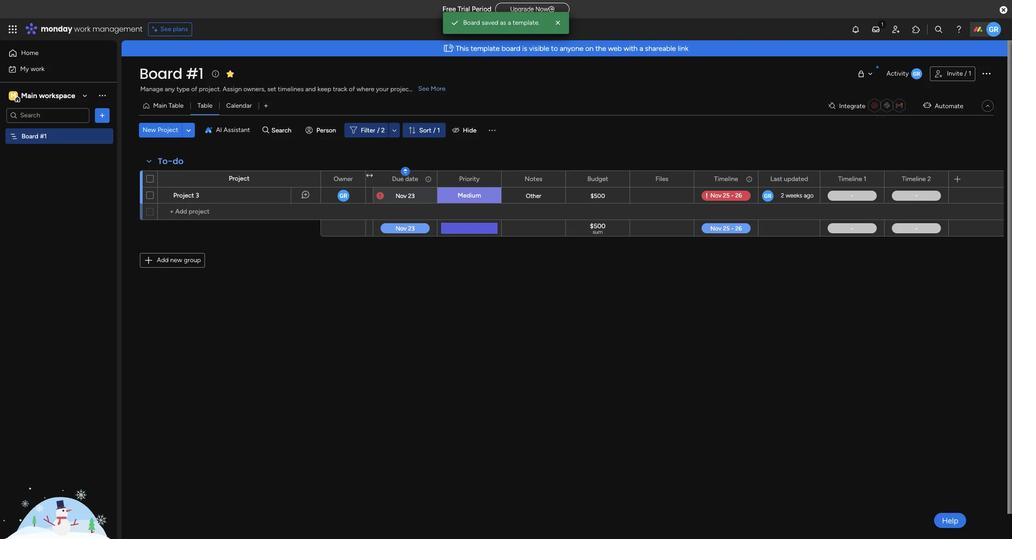 Task type: vqa. For each thing, say whether or not it's contained in the screenshot.
"Please"
no



Task type: describe. For each thing, give the bounding box(es) containing it.
show board description image
[[210, 69, 221, 78]]

m
[[11, 92, 16, 99]]

Budget field
[[585, 174, 611, 184]]

v2 expand column image
[[367, 172, 373, 180]]

to
[[551, 44, 558, 53]]

add view image
[[264, 103, 268, 109]]

board #1 list box
[[0, 127, 117, 268]]

my
[[20, 65, 29, 73]]

project inside new project button
[[158, 126, 178, 134]]

0 vertical spatial board #1
[[140, 63, 204, 84]]

activity button
[[884, 67, 927, 81]]

table inside table button
[[198, 102, 213, 110]]

add
[[157, 257, 169, 264]]

main table
[[153, 102, 184, 110]]

ai logo image
[[205, 127, 212, 134]]

home button
[[6, 46, 99, 61]]

close image
[[554, 18, 563, 28]]

last
[[771, 175, 783, 183]]

project
[[391, 85, 411, 93]]

angle down image
[[187, 127, 191, 134]]

period
[[472, 5, 492, 13]]

arrow down image
[[389, 125, 400, 136]]

calendar
[[226, 102, 252, 110]]

my work
[[20, 65, 45, 73]]

notes
[[525, 175, 543, 183]]

work for monday
[[74, 24, 91, 34]]

upgrade
[[511, 6, 534, 13]]

upgrade now
[[511, 6, 549, 13]]

free
[[443, 5, 456, 13]]

main for main table
[[153, 102, 167, 110]]

saved
[[482, 19, 499, 27]]

new
[[143, 126, 156, 134]]

options image right date
[[424, 171, 431, 187]]

the
[[596, 44, 607, 53]]

manage any type of project. assign owners, set timelines and keep track of where your project stands.
[[140, 85, 433, 93]]

due date
[[392, 175, 418, 183]]

workspace options image
[[98, 91, 107, 100]]

project 3
[[173, 192, 199, 200]]

work for my
[[31, 65, 45, 73]]

autopilot image
[[924, 100, 932, 111]]

owners,
[[244, 85, 266, 93]]

column information image for timeline
[[746, 176, 754, 183]]

Last updated field
[[769, 174, 811, 184]]

1 for sort / 1
[[438, 126, 440, 134]]

timeline 2
[[903, 175, 932, 183]]

remove from favorites image
[[226, 69, 235, 78]]

board inside alert
[[463, 19, 480, 27]]

v2 search image
[[263, 125, 269, 135]]

see more link
[[418, 84, 447, 94]]

due
[[392, 175, 404, 183]]

board #1 inside 'list box'
[[22, 132, 47, 140]]

timeline for timeline 2
[[903, 175, 927, 183]]

board saved as a template. alert
[[443, 12, 569, 34]]

Notes field
[[523, 174, 545, 184]]

your
[[376, 85, 389, 93]]

apps image
[[912, 25, 921, 34]]

a inside alert
[[508, 19, 511, 27]]

Due date field
[[390, 174, 421, 184]]

more
[[431, 85, 446, 93]]

main table button
[[139, 99, 191, 113]]

Files field
[[654, 174, 671, 184]]

sort
[[419, 126, 432, 134]]

see for see plans
[[160, 25, 171, 33]]

Priority field
[[457, 174, 482, 184]]

new
[[170, 257, 182, 264]]

workspace image
[[9, 91, 18, 101]]

group
[[184, 257, 201, 264]]

person button
[[302, 123, 342, 138]]

23
[[408, 193, 415, 199]]

timelines
[[278, 85, 304, 93]]

help
[[943, 516, 959, 526]]

on
[[586, 44, 594, 53]]

see for see more
[[419, 85, 429, 93]]

$500 sum
[[590, 223, 606, 235]]

Timeline 1 field
[[836, 174, 869, 184]]

/ for sort
[[434, 126, 436, 134]]

medium
[[458, 192, 481, 200]]

table button
[[191, 99, 220, 113]]

web
[[608, 44, 622, 53]]

anyone
[[560, 44, 584, 53]]

management
[[93, 24, 143, 34]]

invite / 1 button
[[931, 67, 976, 81]]

+ Add project text field
[[162, 207, 317, 218]]

options image down workspace options image at the left top of page
[[98, 111, 107, 120]]

Timeline 2 field
[[900, 174, 934, 184]]

invite members image
[[892, 25, 901, 34]]

ai assistant
[[216, 126, 250, 134]]

2 weeks ago
[[781, 192, 814, 199]]

sum
[[593, 229, 603, 235]]

shareable
[[645, 44, 676, 53]]

options image right timeline field
[[746, 171, 752, 187]]

do
[[173, 156, 184, 167]]

1 horizontal spatial a
[[640, 44, 644, 53]]

/ for invite
[[965, 70, 968, 78]]

add new group
[[157, 257, 201, 264]]

new project button
[[139, 123, 182, 138]]

animation image
[[441, 41, 456, 56]]

monday work management
[[41, 24, 143, 34]]

1 inside field
[[864, 175, 867, 183]]

this
[[456, 44, 469, 53]]

template
[[471, 44, 500, 53]]

/ for filter
[[377, 126, 380, 134]]

to-
[[158, 156, 173, 167]]

1 vertical spatial board
[[140, 63, 183, 84]]

as
[[500, 19, 507, 27]]

any
[[165, 85, 175, 93]]

ai assistant button
[[201, 123, 254, 138]]

board inside 'list box'
[[22, 132, 38, 140]]

help image
[[955, 25, 964, 34]]

trial
[[458, 5, 470, 13]]

1 image
[[879, 19, 887, 29]]

manage
[[140, 85, 163, 93]]

stands.
[[413, 85, 433, 93]]

see plans button
[[148, 22, 192, 36]]

project for project 3
[[173, 192, 194, 200]]



Task type: locate. For each thing, give the bounding box(es) containing it.
2 of from the left
[[349, 85, 355, 93]]

1
[[969, 70, 972, 78], [438, 126, 440, 134], [864, 175, 867, 183]]

see
[[160, 25, 171, 33], [419, 85, 429, 93]]

1 horizontal spatial table
[[198, 102, 213, 110]]

board #1 up any
[[140, 63, 204, 84]]

1 horizontal spatial 2
[[781, 192, 785, 199]]

0 horizontal spatial timeline
[[715, 175, 739, 183]]

3 timeline from the left
[[903, 175, 927, 183]]

2 horizontal spatial timeline
[[903, 175, 927, 183]]

1 horizontal spatial column information image
[[746, 176, 754, 183]]

1 vertical spatial work
[[31, 65, 45, 73]]

greg robinson image
[[987, 22, 1002, 37]]

project up the + add project text field
[[229, 175, 250, 183]]

options image
[[982, 68, 993, 79], [808, 171, 814, 187]]

plans
[[173, 25, 188, 33]]

priority
[[459, 175, 480, 183]]

see left more
[[419, 85, 429, 93]]

/ right sort
[[434, 126, 436, 134]]

2 vertical spatial board
[[22, 132, 38, 140]]

assign
[[223, 85, 242, 93]]

invite
[[948, 70, 964, 78]]

1 timeline from the left
[[715, 175, 739, 183]]

board #1 down search in workspace field
[[22, 132, 47, 140]]

0 vertical spatial a
[[508, 19, 511, 27]]

see more
[[419, 85, 446, 93]]

1 of from the left
[[191, 85, 197, 93]]

work right the my
[[31, 65, 45, 73]]

0 horizontal spatial /
[[377, 126, 380, 134]]

timeline inside timeline 2 field
[[903, 175, 927, 183]]

0 vertical spatial board
[[463, 19, 480, 27]]

1 for invite / 1
[[969, 70, 972, 78]]

0 vertical spatial main
[[21, 91, 37, 100]]

$500
[[591, 193, 605, 199], [590, 223, 606, 230]]

type
[[177, 85, 190, 93]]

inbox image
[[872, 25, 881, 34]]

lottie animation image
[[0, 447, 117, 540]]

#1 up type
[[186, 63, 204, 84]]

2 horizontal spatial board
[[463, 19, 480, 27]]

1 vertical spatial project
[[229, 175, 250, 183]]

timeline
[[715, 175, 739, 183], [839, 175, 863, 183], [903, 175, 927, 183]]

1 vertical spatial a
[[640, 44, 644, 53]]

board down 'free trial period'
[[463, 19, 480, 27]]

ai
[[216, 126, 222, 134]]

see inside see plans button
[[160, 25, 171, 33]]

column information image for due date
[[425, 176, 432, 183]]

0 horizontal spatial options image
[[808, 171, 814, 187]]

0 horizontal spatial board
[[22, 132, 38, 140]]

files
[[656, 175, 669, 183]]

options image left v2 expand column "image"
[[353, 171, 359, 187]]

assistant
[[224, 126, 250, 134]]

column information image right timeline field
[[746, 176, 754, 183]]

0 vertical spatial see
[[160, 25, 171, 33]]

options image up ago
[[808, 171, 814, 187]]

work right monday at the top left of the page
[[74, 24, 91, 34]]

1 horizontal spatial see
[[419, 85, 429, 93]]

timeline for timeline
[[715, 175, 739, 183]]

template.
[[513, 19, 540, 27]]

table down project.
[[198, 102, 213, 110]]

#1
[[186, 63, 204, 84], [40, 132, 47, 140]]

calendar button
[[220, 99, 259, 113]]

1 horizontal spatial board #1
[[140, 63, 204, 84]]

0 vertical spatial 2
[[381, 126, 385, 134]]

2 table from the left
[[198, 102, 213, 110]]

see inside "see more" link
[[419, 85, 429, 93]]

v2 overdue deadline image
[[377, 192, 384, 200]]

1 horizontal spatial 1
[[864, 175, 867, 183]]

To-do field
[[156, 156, 186, 167]]

timeline inside timeline field
[[715, 175, 739, 183]]

my work button
[[6, 62, 99, 76]]

0 vertical spatial project
[[158, 126, 178, 134]]

0 vertical spatial #1
[[186, 63, 204, 84]]

a right with on the right top
[[640, 44, 644, 53]]

2 vertical spatial project
[[173, 192, 194, 200]]

0 horizontal spatial see
[[160, 25, 171, 33]]

filter / 2
[[361, 126, 385, 134]]

options image right the invite / 1
[[982, 68, 993, 79]]

#1 down search in workspace field
[[40, 132, 47, 140]]

filter
[[361, 126, 376, 134]]

of right track
[[349, 85, 355, 93]]

3
[[196, 192, 199, 200]]

hide button
[[449, 123, 482, 138]]

lottie animation element
[[0, 447, 117, 540]]

project right new
[[158, 126, 178, 134]]

new project
[[143, 126, 178, 134]]

2 timeline from the left
[[839, 175, 863, 183]]

0 horizontal spatial column information image
[[425, 176, 432, 183]]

1 column information image from the left
[[425, 176, 432, 183]]

column information image
[[425, 176, 432, 183], [746, 176, 754, 183]]

2 inside timeline 2 field
[[928, 175, 932, 183]]

to-do
[[158, 156, 184, 167]]

1 horizontal spatial /
[[434, 126, 436, 134]]

/ right invite
[[965, 70, 968, 78]]

main down the manage
[[153, 102, 167, 110]]

1 horizontal spatial options image
[[982, 68, 993, 79]]

timeline for timeline 1
[[839, 175, 863, 183]]

and
[[305, 85, 316, 93]]

timeline 1
[[839, 175, 867, 183]]

home
[[21, 49, 39, 57]]

sort desc image
[[404, 168, 407, 175]]

automate
[[935, 102, 964, 110]]

person
[[317, 126, 336, 134]]

work
[[74, 24, 91, 34], [31, 65, 45, 73]]

sort / 1
[[419, 126, 440, 134]]

main inside "workspace selection" element
[[21, 91, 37, 100]]

column information image right date
[[425, 176, 432, 183]]

1 vertical spatial see
[[419, 85, 429, 93]]

project for project
[[229, 175, 250, 183]]

dapulse rightstroke image
[[549, 6, 555, 13]]

1 vertical spatial board #1
[[22, 132, 47, 140]]

1 horizontal spatial of
[[349, 85, 355, 93]]

0 horizontal spatial board #1
[[22, 132, 47, 140]]

0 horizontal spatial of
[[191, 85, 197, 93]]

search everything image
[[935, 25, 944, 34]]

2 horizontal spatial 1
[[969, 70, 972, 78]]

see plans
[[160, 25, 188, 33]]

date
[[405, 175, 418, 183]]

2 horizontal spatial 2
[[928, 175, 932, 183]]

1 vertical spatial 1
[[438, 126, 440, 134]]

select product image
[[8, 25, 17, 34]]

where
[[357, 85, 375, 93]]

of right type
[[191, 85, 197, 93]]

1 horizontal spatial work
[[74, 24, 91, 34]]

board down search in workspace field
[[22, 132, 38, 140]]

hide
[[463, 126, 477, 134]]

dapulse close image
[[1000, 6, 1008, 15]]

nov
[[396, 193, 407, 199]]

0 vertical spatial work
[[74, 24, 91, 34]]

activity
[[887, 70, 910, 78]]

0 horizontal spatial main
[[21, 91, 37, 100]]

2 horizontal spatial /
[[965, 70, 968, 78]]

add new group button
[[140, 253, 205, 268]]

keep
[[318, 85, 332, 93]]

1 inside "button"
[[969, 70, 972, 78]]

board up any
[[140, 63, 183, 84]]

project.
[[199, 85, 221, 93]]

a right as
[[508, 19, 511, 27]]

1 vertical spatial 2
[[928, 175, 932, 183]]

0 horizontal spatial work
[[31, 65, 45, 73]]

1 horizontal spatial main
[[153, 102, 167, 110]]

project left "3"
[[173, 192, 194, 200]]

0 vertical spatial options image
[[982, 68, 993, 79]]

1 vertical spatial $500
[[590, 223, 606, 230]]

help button
[[935, 514, 967, 529]]

Search in workspace field
[[19, 110, 77, 121]]

project
[[158, 126, 178, 134], [229, 175, 250, 183], [173, 192, 194, 200]]

option
[[0, 128, 117, 130]]

Board #1 field
[[137, 63, 206, 84]]

weeks
[[786, 192, 803, 199]]

see left plans
[[160, 25, 171, 33]]

Owner field
[[332, 174, 355, 184]]

0 vertical spatial 1
[[969, 70, 972, 78]]

0 horizontal spatial #1
[[40, 132, 47, 140]]

workspace
[[39, 91, 75, 100]]

$500 for $500 sum
[[590, 223, 606, 230]]

0 vertical spatial $500
[[591, 193, 605, 199]]

workspace selection element
[[9, 90, 77, 102]]

2 column information image from the left
[[746, 176, 754, 183]]

1 horizontal spatial timeline
[[839, 175, 863, 183]]

timeline inside timeline 1 field
[[839, 175, 863, 183]]

upgrade now link
[[495, 3, 570, 15]]

collapse board header image
[[985, 102, 992, 110]]

$500 for $500
[[591, 193, 605, 199]]

menu image
[[488, 126, 497, 135]]

table inside main table button
[[169, 102, 184, 110]]

1 horizontal spatial board
[[140, 63, 183, 84]]

dapulse integrations image
[[829, 103, 836, 109]]

0 horizontal spatial table
[[169, 102, 184, 110]]

2 vertical spatial 2
[[781, 192, 785, 199]]

/ inside "button"
[[965, 70, 968, 78]]

0 horizontal spatial 2
[[381, 126, 385, 134]]

table
[[169, 102, 184, 110], [198, 102, 213, 110]]

Timeline field
[[712, 174, 741, 184]]

1 horizontal spatial #1
[[186, 63, 204, 84]]

/ right filter
[[377, 126, 380, 134]]

1 vertical spatial #1
[[40, 132, 47, 140]]

0 horizontal spatial a
[[508, 19, 511, 27]]

free trial period
[[443, 5, 492, 13]]

track
[[333, 85, 348, 93]]

main workspace
[[21, 91, 75, 100]]

1 vertical spatial options image
[[808, 171, 814, 187]]

integrate
[[840, 102, 866, 110]]

owner
[[334, 175, 353, 183]]

main right workspace image
[[21, 91, 37, 100]]

link
[[678, 44, 689, 53]]

0 horizontal spatial 1
[[438, 126, 440, 134]]

now
[[536, 6, 549, 13]]

board saved as a template.
[[463, 19, 540, 27]]

main
[[21, 91, 37, 100], [153, 102, 167, 110]]

nov 23
[[396, 193, 415, 199]]

monday
[[41, 24, 72, 34]]

work inside button
[[31, 65, 45, 73]]

Search field
[[269, 124, 297, 137]]

is
[[523, 44, 528, 53]]

#1 inside 'list box'
[[40, 132, 47, 140]]

of
[[191, 85, 197, 93], [349, 85, 355, 93]]

main inside button
[[153, 102, 167, 110]]

notifications image
[[852, 25, 861, 34]]

2 vertical spatial 1
[[864, 175, 867, 183]]

main for main workspace
[[21, 91, 37, 100]]

other
[[526, 193, 542, 200]]

invite / 1
[[948, 70, 972, 78]]

1 table from the left
[[169, 102, 184, 110]]

a
[[508, 19, 511, 27], [640, 44, 644, 53]]

this template board is visible to anyone on the web with a shareable link
[[456, 44, 689, 53]]

set
[[267, 85, 276, 93]]

options image
[[98, 111, 107, 120], [353, 171, 359, 187], [424, 171, 431, 187], [746, 171, 752, 187]]

ago
[[804, 192, 814, 199]]

table down any
[[169, 102, 184, 110]]

board
[[502, 44, 521, 53]]

1 vertical spatial main
[[153, 102, 167, 110]]



